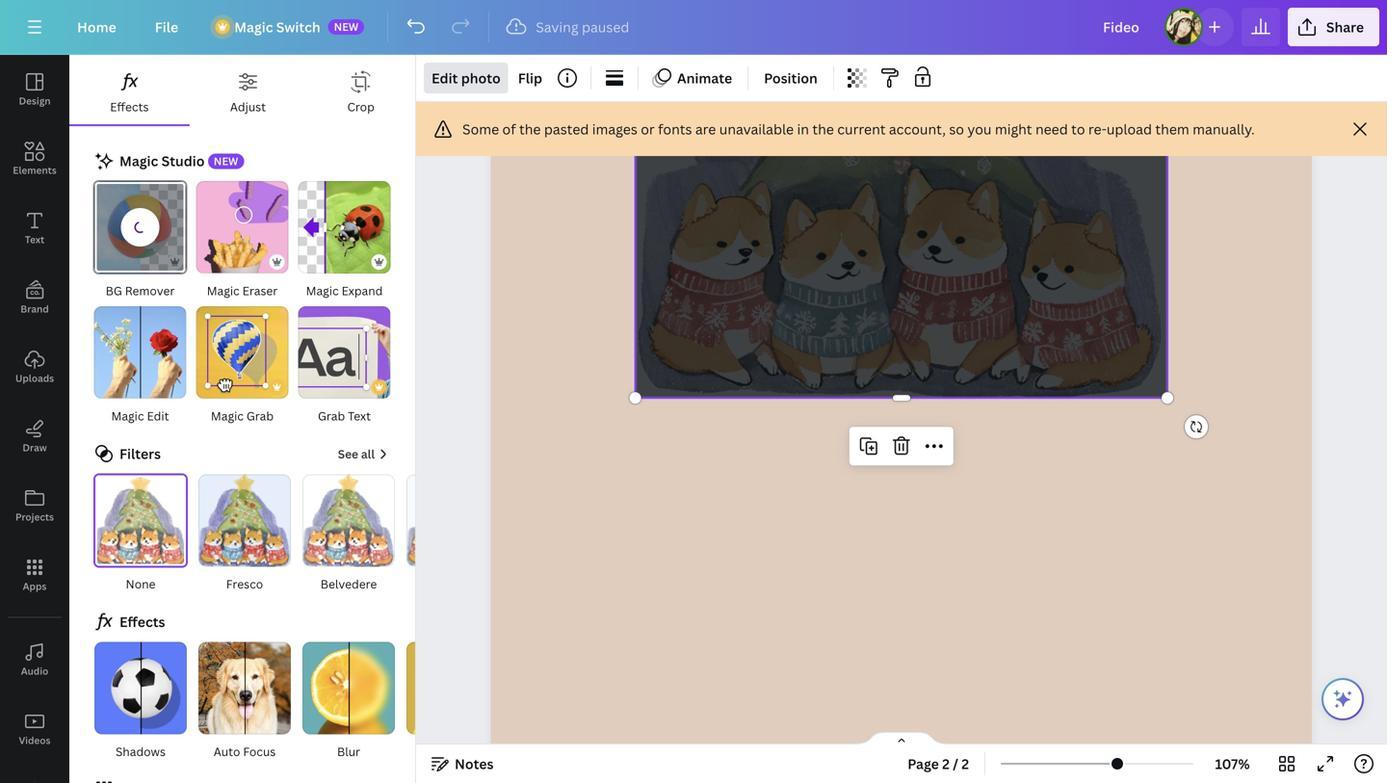Task type: vqa. For each thing, say whether or not it's contained in the screenshot.
Page 2 / 2 button
yes



Task type: locate. For each thing, give the bounding box(es) containing it.
effects down none
[[119, 613, 165, 631]]

re-
[[1089, 120, 1107, 138]]

the
[[519, 120, 541, 138], [813, 120, 834, 138]]

uploads button
[[0, 332, 69, 402]]

1 horizontal spatial edit
[[432, 69, 458, 87]]

107% button
[[1202, 749, 1264, 780]]

new
[[334, 19, 359, 34], [214, 154, 238, 168]]

text
[[25, 233, 44, 246], [348, 408, 371, 424]]

grab up see
[[318, 408, 345, 424]]

duotone button
[[405, 642, 501, 763]]

magic right magic edit
[[211, 408, 244, 424]]

0 horizontal spatial grab
[[247, 408, 274, 424]]

0 vertical spatial effects
[[110, 99, 149, 115]]

notes button
[[424, 749, 502, 780]]

1 vertical spatial text
[[348, 408, 371, 424]]

new right studio
[[214, 154, 238, 168]]

saving
[[536, 18, 579, 36]]

text up brand button
[[25, 233, 44, 246]]

magic grab
[[211, 408, 274, 424]]

2 left /
[[943, 755, 950, 773]]

saving paused status
[[497, 15, 639, 39]]

edit up filters
[[147, 408, 169, 424]]

magic up filters
[[111, 408, 144, 424]]

magic eraser button
[[195, 180, 290, 302]]

magic for magic edit
[[111, 408, 144, 424]]

/
[[953, 755, 959, 773]]

audio
[[21, 665, 48, 678]]

2
[[943, 755, 950, 773], [962, 755, 970, 773]]

magic edit button
[[93, 305, 187, 427]]

need
[[1036, 120, 1068, 138]]

effects
[[110, 99, 149, 115], [119, 613, 165, 631]]

or
[[641, 120, 655, 138]]

side panel tab list
[[0, 55, 69, 783]]

1 horizontal spatial the
[[813, 120, 834, 138]]

0 horizontal spatial new
[[214, 154, 238, 168]]

elements
[[13, 164, 57, 177]]

grab
[[247, 408, 274, 424], [318, 408, 345, 424]]

crop button
[[307, 55, 415, 124]]

1 horizontal spatial grab
[[318, 408, 345, 424]]

2 right /
[[962, 755, 970, 773]]

manually.
[[1193, 120, 1255, 138]]

0 horizontal spatial edit
[[147, 408, 169, 424]]

grab left the grab text
[[247, 408, 274, 424]]

duotone
[[429, 744, 477, 760]]

0 horizontal spatial text
[[25, 233, 44, 246]]

magic left switch
[[234, 18, 273, 36]]

audio button
[[0, 625, 69, 695]]

the right of
[[519, 120, 541, 138]]

0 horizontal spatial 2
[[943, 755, 950, 773]]

flip
[[518, 69, 543, 87]]

magic expand button
[[297, 180, 392, 302]]

magic expand
[[306, 283, 383, 299]]

animate button
[[647, 63, 740, 93]]

1 vertical spatial effects
[[119, 613, 165, 631]]

effects up magic studio new
[[110, 99, 149, 115]]

flip button
[[510, 63, 550, 93]]

magic left the expand
[[306, 283, 339, 299]]

main menu bar
[[0, 0, 1388, 55]]

none
[[126, 577, 156, 592]]

magic for magic grab
[[211, 408, 244, 424]]

0 vertical spatial text
[[25, 233, 44, 246]]

new inside main menu bar
[[334, 19, 359, 34]]

eraser
[[243, 283, 278, 299]]

file
[[155, 18, 178, 36]]

1 grab from the left
[[247, 408, 274, 424]]

brand
[[21, 303, 49, 316]]

the right in
[[813, 120, 834, 138]]

magic for magic eraser
[[207, 283, 240, 299]]

belvedere
[[321, 577, 377, 592]]

fresco
[[226, 577, 263, 592]]

edit inside popup button
[[432, 69, 458, 87]]

magic left eraser
[[207, 283, 240, 299]]

projects
[[15, 511, 54, 524]]

2 grab from the left
[[318, 408, 345, 424]]

text inside button
[[25, 233, 44, 246]]

file button
[[140, 8, 194, 46]]

1 vertical spatial edit
[[147, 408, 169, 424]]

fresco button
[[197, 474, 293, 595]]

bg remover button
[[93, 180, 187, 302]]

text up see all
[[348, 408, 371, 424]]

magic for magic switch
[[234, 18, 273, 36]]

1 the from the left
[[519, 120, 541, 138]]

crop
[[347, 99, 375, 115]]

see all
[[338, 446, 375, 462]]

1 horizontal spatial new
[[334, 19, 359, 34]]

0 vertical spatial new
[[334, 19, 359, 34]]

you
[[968, 120, 992, 138]]

magic edit
[[111, 408, 169, 424]]

animate
[[677, 69, 733, 87]]

some
[[463, 120, 499, 138]]

magic switch
[[234, 18, 321, 36]]

none button
[[93, 474, 189, 595]]

magic eraser
[[207, 283, 278, 299]]

pasted
[[544, 120, 589, 138]]

magic inside main menu bar
[[234, 18, 273, 36]]

grab text button
[[297, 305, 392, 427]]

0 vertical spatial edit
[[432, 69, 458, 87]]

see
[[338, 446, 359, 462]]

shadows
[[116, 744, 166, 760]]

switch
[[276, 18, 321, 36]]

edit left photo
[[432, 69, 458, 87]]

magic for magic expand
[[306, 283, 339, 299]]

magic studio new
[[119, 152, 238, 170]]

share button
[[1288, 8, 1380, 46]]

new right switch
[[334, 19, 359, 34]]

photo
[[461, 69, 501, 87]]

1 horizontal spatial text
[[348, 408, 371, 424]]

design button
[[0, 55, 69, 124]]

notes
[[455, 755, 494, 773]]

0 horizontal spatial the
[[519, 120, 541, 138]]

1 horizontal spatial 2
[[962, 755, 970, 773]]

magic left studio
[[119, 152, 158, 170]]

1 vertical spatial new
[[214, 154, 238, 168]]



Task type: describe. For each thing, give the bounding box(es) containing it.
belvedere button
[[301, 474, 397, 595]]

videos button
[[0, 695, 69, 764]]

so
[[950, 120, 965, 138]]

show pages image
[[856, 731, 948, 747]]

upload
[[1107, 120, 1153, 138]]

apps button
[[0, 541, 69, 610]]

page 2 / 2
[[908, 755, 970, 773]]

fonts
[[658, 120, 692, 138]]

are
[[696, 120, 716, 138]]

auto
[[214, 744, 240, 760]]

position
[[764, 69, 818, 87]]

uploads
[[15, 372, 54, 385]]

projects button
[[0, 471, 69, 541]]

of
[[503, 120, 516, 138]]

blur
[[337, 744, 360, 760]]

grab text
[[318, 408, 371, 424]]

auto focus button
[[197, 642, 293, 763]]

new inside magic studio new
[[214, 154, 238, 168]]

Design title text field
[[1088, 8, 1157, 46]]

them
[[1156, 120, 1190, 138]]

edit photo button
[[424, 63, 509, 93]]

edit inside button
[[147, 408, 169, 424]]

current
[[838, 120, 886, 138]]

grab inside button
[[247, 408, 274, 424]]

auto focus
[[214, 744, 276, 760]]

some of the pasted images or fonts are unavailable in the current account, so you might need to re-upload them manually.
[[463, 120, 1255, 138]]

text inside "button"
[[348, 408, 371, 424]]

edit photo
[[432, 69, 501, 87]]

draw button
[[0, 402, 69, 471]]

effects button
[[69, 55, 190, 124]]

elements button
[[0, 124, 69, 194]]

focus
[[243, 744, 276, 760]]

2 the from the left
[[813, 120, 834, 138]]

position button
[[757, 63, 826, 93]]

blur button
[[301, 642, 397, 763]]

canva assistant image
[[1332, 688, 1355, 711]]

adjust button
[[190, 55, 307, 124]]

studio
[[162, 152, 205, 170]]

unavailable
[[720, 120, 794, 138]]

share
[[1327, 18, 1365, 36]]

all
[[361, 446, 375, 462]]

page 2 / 2 button
[[900, 749, 977, 780]]

paused
[[582, 18, 630, 36]]

2 2 from the left
[[962, 755, 970, 773]]

images
[[592, 120, 638, 138]]

effects inside button
[[110, 99, 149, 115]]

apps
[[23, 580, 47, 593]]

videos
[[19, 734, 51, 747]]

magic grab button
[[195, 305, 290, 427]]

home link
[[62, 8, 132, 46]]

to
[[1072, 120, 1086, 138]]

remover
[[125, 283, 175, 299]]

see all button
[[336, 443, 392, 466]]

magic for magic studio new
[[119, 152, 158, 170]]

page
[[908, 755, 939, 773]]

bg
[[106, 283, 122, 299]]

brand button
[[0, 263, 69, 332]]

in
[[797, 120, 809, 138]]

text button
[[0, 194, 69, 263]]

107%
[[1216, 755, 1250, 773]]

1 2 from the left
[[943, 755, 950, 773]]

might
[[995, 120, 1033, 138]]

saving paused
[[536, 18, 630, 36]]

shadows button
[[93, 642, 189, 763]]

adjust
[[230, 99, 266, 115]]

expand
[[342, 283, 383, 299]]

bg remover
[[106, 283, 175, 299]]

account,
[[889, 120, 946, 138]]

grab inside "button"
[[318, 408, 345, 424]]

draw
[[23, 441, 47, 454]]

home
[[77, 18, 116, 36]]

design
[[19, 94, 51, 107]]



